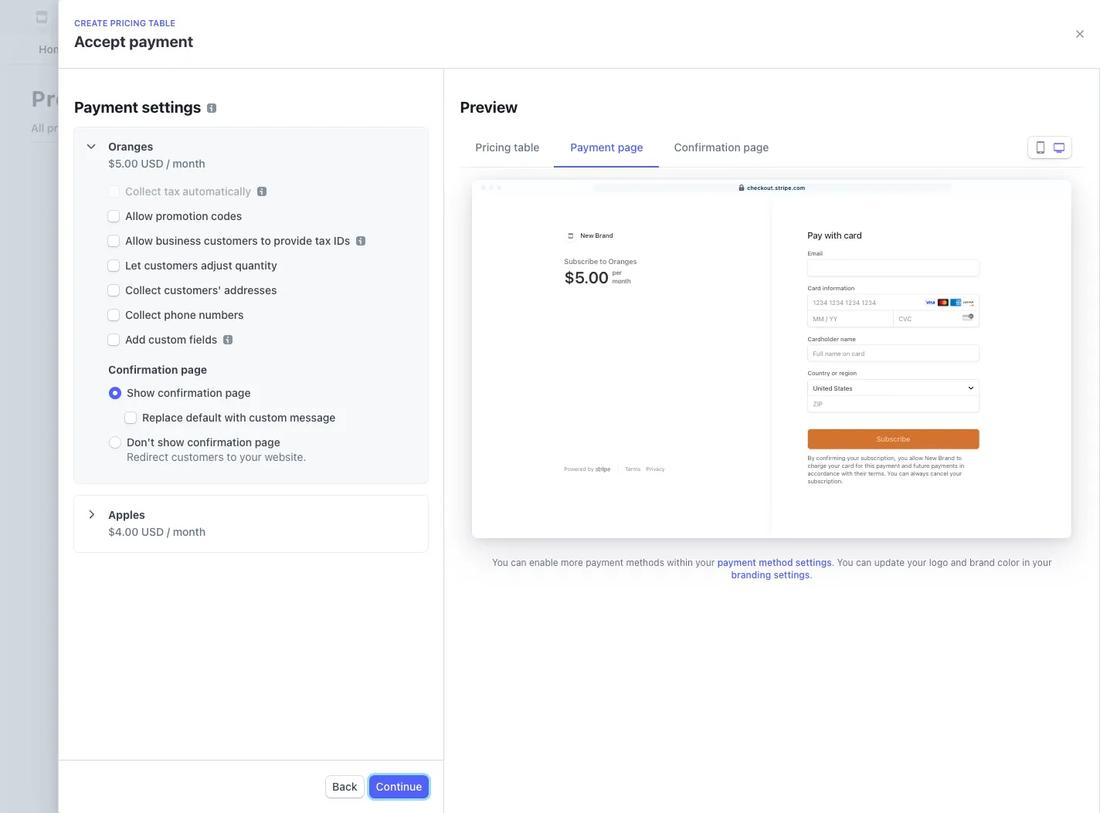 Task type: vqa. For each thing, say whether or not it's contained in the screenshot.
add card image
no



Task type: describe. For each thing, give the bounding box(es) containing it.
back button
[[326, 777, 364, 798]]

a for branded,
[[411, 380, 416, 393]]

preview
[[460, 98, 518, 116]]

a for pricing
[[427, 356, 435, 374]]

within
[[667, 557, 693, 568]]

provide
[[274, 234, 312, 247]]

pricing inside create pricing table accept payment
[[110, 18, 146, 28]]

replace default with custom message
[[142, 411, 336, 424]]

1 horizontal spatial to
[[261, 234, 271, 247]]

adjust
[[201, 259, 232, 272]]

0 vertical spatial settings
[[142, 98, 201, 116]]

usd inside apples $4.00 usd / month
[[141, 526, 164, 539]]

0 vertical spatial customers
[[204, 234, 258, 247]]

pricing
[[476, 141, 511, 154]]

view docs
[[419, 395, 471, 408]]

let
[[125, 259, 141, 272]]

payment page button
[[555, 128, 659, 168]]

1 can from the left
[[511, 557, 527, 568]]

1 vertical spatial confirmation
[[108, 363, 178, 376]]

create for create pricing table accept payment
[[74, 18, 108, 28]]

create pricing table accept payment
[[74, 18, 193, 50]]

add custom fields
[[125, 333, 217, 346]]

create pricing table link
[[374, 429, 522, 450]]

your right in
[[1033, 557, 1052, 568]]

create for create a pricing table
[[374, 356, 423, 374]]

1 month from the top
[[173, 157, 205, 170]]

to for don't show confirmation page redirect customers to your website.
[[227, 451, 237, 464]]

pricing table button
[[460, 128, 555, 168]]

$5.00 usd / month
[[108, 157, 205, 170]]

table inside create a branded, responsive pricing table to embed on your website.
[[561, 380, 586, 393]]

apples
[[108, 509, 145, 522]]

your inside create a branded, responsive pricing table to embed on your website.
[[655, 380, 677, 393]]

add
[[125, 333, 146, 346]]

quantity
[[235, 259, 277, 272]]

1 horizontal spatial .
[[832, 557, 835, 568]]

responsive
[[467, 380, 521, 393]]

don't
[[127, 436, 155, 449]]

create for create pricing table
[[396, 432, 430, 446]]

confirmation inside don't show confirmation page redirect customers to your website.
[[187, 436, 252, 449]]

collect for collect customers' addresses
[[125, 284, 161, 297]]

methods
[[626, 557, 665, 568]]

collect tax automatically
[[125, 185, 251, 198]]

in
[[1023, 557, 1030, 568]]

apples $4.00 usd / month
[[108, 509, 206, 539]]

0 vertical spatial custom
[[148, 333, 186, 346]]

0 vertical spatial confirmation
[[158, 386, 223, 400]]

allow business customers to provide tax ids
[[125, 234, 350, 247]]

your right within
[[696, 557, 715, 568]]

continue button
[[370, 777, 428, 798]]

2 vertical spatial settings
[[774, 569, 810, 581]]

website. inside create a branded, responsive pricing table to embed on your website.
[[374, 395, 416, 408]]

phone
[[164, 308, 196, 321]]

1 vertical spatial customers
[[144, 259, 198, 272]]

brand
[[970, 557, 995, 568]]

show confirmation page
[[127, 386, 251, 400]]

/ inside apples $4.00 usd / month
[[167, 526, 170, 539]]

don't show confirmation page redirect customers to your website.
[[127, 436, 306, 464]]

1 horizontal spatial tax
[[315, 234, 331, 247]]

confirmation page button
[[659, 128, 785, 168]]

payment for more
[[586, 557, 624, 568]]

website. inside don't show confirmation page redirect customers to your website.
[[265, 451, 306, 464]]

your inside don't show confirmation page redirect customers to your website.
[[240, 451, 262, 464]]

create a pricing table
[[374, 356, 529, 374]]

0 vertical spatial tax
[[164, 185, 180, 198]]

enable
[[529, 557, 558, 568]]

color
[[998, 557, 1020, 568]]

continue
[[376, 781, 422, 794]]

on
[[639, 380, 652, 393]]

oranges button
[[87, 140, 416, 156]]

1 vertical spatial confirmation page
[[108, 363, 207, 376]]

view
[[419, 395, 444, 408]]

embed
[[602, 380, 637, 393]]

show
[[157, 436, 184, 449]]

automatically
[[183, 185, 251, 198]]

1 / from the top
[[166, 157, 170, 170]]



Task type: locate. For each thing, give the bounding box(es) containing it.
your right on
[[655, 380, 677, 393]]

website.
[[374, 395, 416, 408], [265, 451, 306, 464]]

allow for allow business customers to provide tax ids
[[125, 234, 153, 247]]

you left "enable"
[[492, 557, 508, 568]]

collect phone numbers
[[125, 308, 244, 321]]

payment inside create pricing table accept payment
[[129, 32, 193, 50]]

1 horizontal spatial you
[[837, 557, 854, 568]]

2 vertical spatial collect
[[125, 308, 161, 321]]

payment up branding
[[718, 557, 757, 568]]

2 vertical spatial customers
[[171, 451, 224, 464]]

0 vertical spatial month
[[173, 157, 205, 170]]

tax
[[164, 185, 180, 198], [315, 234, 331, 247]]

/
[[166, 157, 170, 170], [167, 526, 170, 539]]

2 horizontal spatial to
[[589, 380, 599, 393]]

more
[[561, 557, 583, 568]]

message
[[290, 411, 336, 424]]

payment for accept
[[129, 32, 193, 50]]

can
[[511, 557, 527, 568], [856, 557, 872, 568]]

confirmation inside confirmation page button
[[674, 141, 741, 154]]

table inside create pricing table accept payment
[[148, 18, 175, 28]]

payment right more
[[586, 557, 624, 568]]

create for create a branded, responsive pricing table to embed on your website.
[[374, 380, 408, 393]]

products
[[31, 86, 132, 111]]

to inside create a branded, responsive pricing table to embed on your website.
[[589, 380, 599, 393]]

month up collect tax automatically
[[173, 157, 205, 170]]

month
[[173, 157, 205, 170], [173, 526, 206, 539]]

create left branded,
[[374, 380, 408, 393]]

collect up add
[[125, 308, 161, 321]]

usd right the $4.00
[[141, 526, 164, 539]]

payment method settings link
[[718, 557, 832, 568]]

2 / from the top
[[167, 526, 170, 539]]

. down the payment method settings link
[[810, 569, 813, 581]]

back
[[332, 781, 358, 794]]

0 vertical spatial payment
[[74, 98, 138, 116]]

2 you from the left
[[837, 557, 854, 568]]

usd down oranges
[[141, 157, 164, 170]]

to up quantity
[[261, 234, 271, 247]]

1 vertical spatial tax
[[315, 234, 331, 247]]

promotion
[[156, 209, 208, 223]]

confirmation page up show
[[108, 363, 207, 376]]

2 can from the left
[[856, 557, 872, 568]]

1 horizontal spatial website.
[[374, 395, 416, 408]]

website. down message
[[265, 451, 306, 464]]

create up branded,
[[374, 356, 423, 374]]

payment for payment page
[[571, 141, 615, 154]]

month right the $4.00
[[173, 526, 206, 539]]

collect for collect phone numbers
[[125, 308, 161, 321]]

customers inside don't show confirmation page redirect customers to your website.
[[171, 451, 224, 464]]

2 allow from the top
[[125, 234, 153, 247]]

confirmation page
[[674, 141, 769, 154], [108, 363, 207, 376]]

confirmation
[[158, 386, 223, 400], [187, 436, 252, 449]]

your left logo
[[908, 557, 927, 568]]

1 vertical spatial to
[[589, 380, 599, 393]]

and
[[951, 557, 967, 568]]

pricing down view docs link on the left of the page
[[433, 432, 468, 446]]

0 horizontal spatial website.
[[265, 451, 306, 464]]

payment page
[[571, 141, 643, 154]]

pricing right responsive
[[524, 380, 558, 393]]

payment for payment settings
[[74, 98, 138, 116]]

2 vertical spatial to
[[227, 451, 237, 464]]

collect for collect tax automatically
[[125, 185, 161, 198]]

customers
[[204, 234, 258, 247], [144, 259, 198, 272], [171, 451, 224, 464]]

confirmation page inside button
[[674, 141, 769, 154]]

create
[[74, 18, 108, 28], [374, 356, 423, 374], [374, 380, 408, 393], [396, 432, 430, 446]]

ids
[[334, 234, 350, 247]]

0 horizontal spatial custom
[[148, 333, 186, 346]]

docs
[[447, 395, 471, 408]]

0 horizontal spatial payment
[[129, 32, 193, 50]]

page
[[618, 141, 643, 154], [744, 141, 769, 154], [181, 363, 207, 376], [225, 386, 251, 400], [255, 436, 280, 449]]

replace
[[142, 411, 183, 424]]

1 usd from the top
[[141, 157, 164, 170]]

checkout.stripe.com
[[747, 184, 805, 190]]

branding settings link
[[731, 569, 810, 581]]

payment
[[129, 32, 193, 50], [586, 557, 624, 568], [718, 557, 757, 568]]

2 month from the top
[[173, 526, 206, 539]]

let customers adjust quantity
[[125, 259, 277, 272]]

website. left view
[[374, 395, 416, 408]]

collect customers' addresses
[[125, 284, 277, 297]]

payment
[[74, 98, 138, 116], [571, 141, 615, 154]]

1 vertical spatial collect
[[125, 284, 161, 297]]

accept
[[74, 32, 126, 50]]

$4.00
[[108, 526, 138, 539]]

1 collect from the top
[[125, 185, 161, 198]]

you left update
[[837, 557, 854, 568]]

.
[[832, 557, 835, 568], [810, 569, 813, 581]]

customers down the codes
[[204, 234, 258, 247]]

create inside create pricing table accept payment
[[74, 18, 108, 28]]

to inside don't show confirmation page redirect customers to your website.
[[227, 451, 237, 464]]

allow
[[125, 209, 153, 223], [125, 234, 153, 247]]

codes
[[211, 209, 242, 223]]

0 horizontal spatial payment
[[74, 98, 138, 116]]

a inside create a branded, responsive pricing table to embed on your website.
[[411, 380, 416, 393]]

fields
[[189, 333, 217, 346]]

0 vertical spatial allow
[[125, 209, 153, 223]]

create inside create a branded, responsive pricing table to embed on your website.
[[374, 380, 408, 393]]

0 vertical spatial a
[[427, 356, 435, 374]]

update
[[875, 557, 905, 568]]

branding
[[731, 569, 771, 581]]

to
[[261, 234, 271, 247], [589, 380, 599, 393], [227, 451, 237, 464]]

your
[[655, 380, 677, 393], [240, 451, 262, 464], [696, 557, 715, 568], [908, 557, 927, 568], [1033, 557, 1052, 568]]

0 horizontal spatial a
[[411, 380, 416, 393]]

1 vertical spatial website.
[[265, 451, 306, 464]]

1 vertical spatial confirmation
[[187, 436, 252, 449]]

1 horizontal spatial confirmation page
[[674, 141, 769, 154]]

1 horizontal spatial payment
[[571, 141, 615, 154]]

0 horizontal spatial tax
[[164, 185, 180, 198]]

create pricing table
[[396, 432, 497, 446]]

0 horizontal spatial confirmation page
[[108, 363, 207, 376]]

customers down show
[[171, 451, 224, 464]]

logo
[[930, 557, 948, 568]]

1 horizontal spatial a
[[427, 356, 435, 374]]

month inside apples $4.00 usd / month
[[173, 526, 206, 539]]

0 vertical spatial collect
[[125, 185, 161, 198]]

custom
[[148, 333, 186, 346], [249, 411, 287, 424]]

a
[[427, 356, 435, 374], [411, 380, 416, 393]]

can left update
[[856, 557, 872, 568]]

to left embed
[[589, 380, 599, 393]]

. left update
[[832, 557, 835, 568]]

1 horizontal spatial custom
[[249, 411, 287, 424]]

0 vertical spatial website.
[[374, 395, 416, 408]]

0 horizontal spatial .
[[810, 569, 813, 581]]

tax left the ids
[[315, 234, 331, 247]]

/ up collect tax automatically
[[166, 157, 170, 170]]

redirect
[[127, 451, 168, 464]]

1 vertical spatial payment
[[571, 141, 615, 154]]

0 vertical spatial confirmation
[[674, 141, 741, 154]]

create down view
[[396, 432, 430, 446]]

tab list
[[460, 128, 1084, 168]]

payment right accept
[[129, 32, 193, 50]]

allow left promotion
[[125, 209, 153, 223]]

usd
[[141, 157, 164, 170], [141, 526, 164, 539]]

page inside don't show confirmation page redirect customers to your website.
[[255, 436, 280, 449]]

1 vertical spatial /
[[167, 526, 170, 539]]

1 vertical spatial settings
[[796, 557, 832, 568]]

confirmation up 'default' at the bottom of the page
[[158, 386, 223, 400]]

business
[[156, 234, 201, 247]]

1 allow from the top
[[125, 209, 153, 223]]

1 horizontal spatial can
[[856, 557, 872, 568]]

1 vertical spatial usd
[[141, 526, 164, 539]]

customers'
[[164, 284, 221, 297]]

confirmation down with
[[187, 436, 252, 449]]

custom down phone
[[148, 333, 186, 346]]

1 vertical spatial .
[[810, 569, 813, 581]]

0 vertical spatial to
[[261, 234, 271, 247]]

can left "enable"
[[511, 557, 527, 568]]

settings up oranges
[[142, 98, 201, 116]]

create up accept
[[74, 18, 108, 28]]

confirmation page up checkout.stripe.com
[[674, 141, 769, 154]]

addresses
[[224, 284, 277, 297]]

collect down $5.00 usd / month
[[125, 185, 161, 198]]

0 vertical spatial /
[[166, 157, 170, 170]]

payment inside button
[[571, 141, 615, 154]]

0 vertical spatial .
[[832, 557, 835, 568]]

1 vertical spatial custom
[[249, 411, 287, 424]]

with
[[225, 411, 246, 424]]

settings right method
[[796, 557, 832, 568]]

/ right the $4.00
[[167, 526, 170, 539]]

pricing up branded,
[[439, 356, 489, 374]]

payment settings
[[74, 98, 201, 116]]

default
[[186, 411, 222, 424]]

settings down method
[[774, 569, 810, 581]]

tax up promotion
[[164, 185, 180, 198]]

a left branded,
[[411, 380, 416, 393]]

allow for allow promotion codes
[[125, 209, 153, 223]]

table inside button
[[514, 141, 540, 154]]

view docs link
[[419, 395, 484, 410]]

oranges
[[108, 140, 153, 153]]

1 you from the left
[[492, 557, 508, 568]]

method
[[759, 557, 793, 568]]

to down with
[[227, 451, 237, 464]]

0 horizontal spatial can
[[511, 557, 527, 568]]

branded,
[[419, 380, 464, 393]]

3 collect from the top
[[125, 308, 161, 321]]

0 horizontal spatial you
[[492, 557, 508, 568]]

0 horizontal spatial confirmation
[[108, 363, 178, 376]]

pricing table
[[476, 141, 540, 154]]

to for create a branded, responsive pricing table to embed on your website.
[[589, 380, 599, 393]]

a up branded,
[[427, 356, 435, 374]]

1 vertical spatial month
[[173, 526, 206, 539]]

1 horizontal spatial confirmation
[[674, 141, 741, 154]]

you can enable more payment methods within your payment method settings . you can update your logo and brand color in your branding settings .
[[492, 557, 1052, 581]]

1 vertical spatial a
[[411, 380, 416, 393]]

1 horizontal spatial payment
[[586, 557, 624, 568]]

collect down let
[[125, 284, 161, 297]]

pricing
[[110, 18, 146, 28], [439, 356, 489, 374], [524, 380, 558, 393], [433, 432, 468, 446]]

0 vertical spatial usd
[[141, 157, 164, 170]]

2 horizontal spatial payment
[[718, 557, 757, 568]]

custom right with
[[249, 411, 287, 424]]

show
[[127, 386, 155, 400]]

1 vertical spatial allow
[[125, 234, 153, 247]]

your down replace default with custom message
[[240, 451, 262, 464]]

allow promotion codes
[[125, 209, 242, 223]]

allow up let
[[125, 234, 153, 247]]

tab list containing pricing table
[[460, 128, 1084, 168]]

you
[[492, 557, 508, 568], [837, 557, 854, 568]]

0 vertical spatial confirmation page
[[674, 141, 769, 154]]

2 usd from the top
[[141, 526, 164, 539]]

collect
[[125, 185, 161, 198], [125, 284, 161, 297], [125, 308, 161, 321]]

numbers
[[199, 308, 244, 321]]

confirmation
[[674, 141, 741, 154], [108, 363, 178, 376]]

pricing inside create a branded, responsive pricing table to embed on your website.
[[524, 380, 558, 393]]

settings
[[142, 98, 201, 116], [796, 557, 832, 568], [774, 569, 810, 581]]

pricing up accept
[[110, 18, 146, 28]]

customers down business
[[144, 259, 198, 272]]

create a branded, responsive pricing table to embed on your website.
[[374, 380, 677, 408]]

0 horizontal spatial to
[[227, 451, 237, 464]]

$5.00
[[108, 157, 138, 170]]

2 collect from the top
[[125, 284, 161, 297]]



